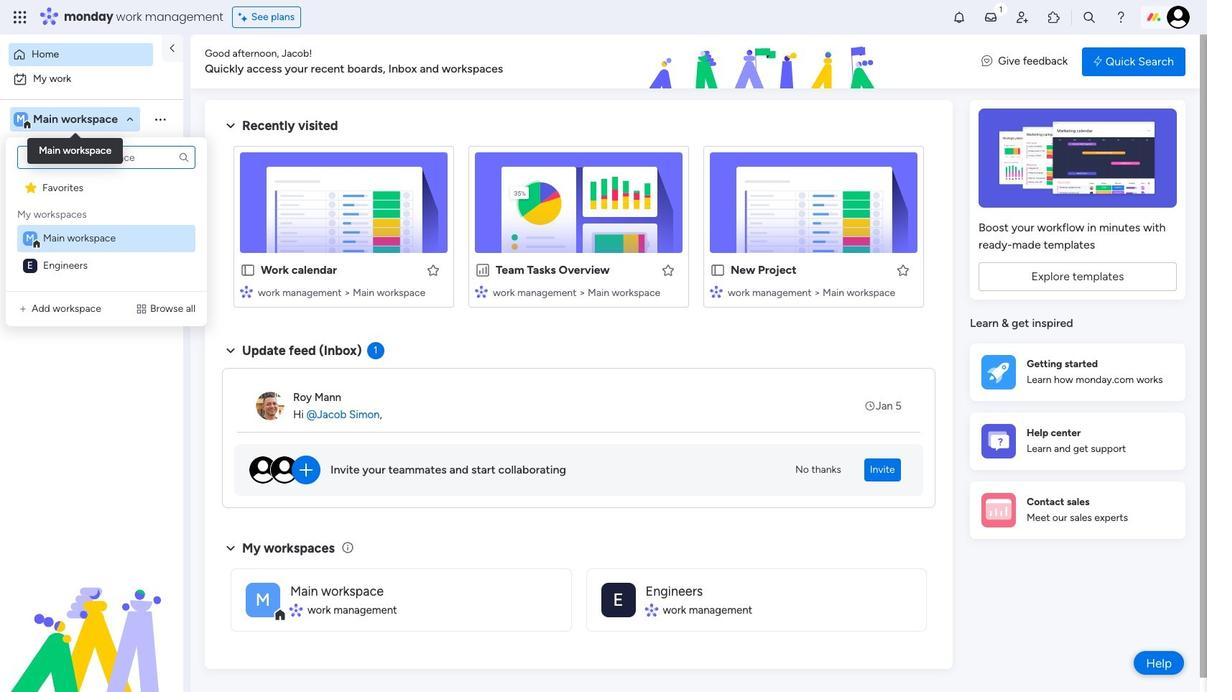 Task type: describe. For each thing, give the bounding box(es) containing it.
0 horizontal spatial workspace image
[[14, 111, 28, 127]]

jacob simon image
[[1168, 6, 1191, 29]]

monday marketplace image
[[1048, 10, 1062, 24]]

select product image
[[13, 10, 27, 24]]

1 element
[[367, 342, 384, 359]]

engineers element
[[17, 252, 196, 280]]

favorites element
[[17, 175, 196, 202]]

1 service icon image from the left
[[17, 303, 29, 315]]

1 vertical spatial lottie animation image
[[0, 547, 183, 692]]

0 vertical spatial option
[[9, 43, 153, 66]]

v2 user feedback image
[[982, 53, 993, 70]]

roy mann image
[[256, 392, 285, 421]]

see plans image
[[238, 9, 251, 25]]

workspace selection element
[[14, 111, 120, 129]]

Search in workspace field
[[30, 142, 120, 159]]

search everything image
[[1083, 10, 1097, 24]]

close recently visited image
[[222, 117, 239, 134]]

search image
[[178, 152, 190, 163]]

public dashboard image
[[475, 262, 491, 278]]

notifications image
[[953, 10, 967, 24]]

public dashboard image
[[15, 201, 29, 214]]

1 horizontal spatial workspace image
[[601, 583, 636, 617]]

1 horizontal spatial lottie animation element
[[564, 35, 968, 89]]

1 image
[[995, 1, 1008, 17]]

help center element
[[971, 412, 1186, 470]]

Search for content search field
[[17, 146, 196, 169]]

templates image image
[[984, 109, 1173, 208]]

update feed image
[[984, 10, 999, 24]]

2 vertical spatial option
[[0, 170, 183, 173]]

0 horizontal spatial lottie animation element
[[0, 547, 183, 692]]



Task type: locate. For each thing, give the bounding box(es) containing it.
close update feed (inbox) image
[[222, 342, 239, 359]]

help image
[[1114, 10, 1129, 24]]

getting started element
[[971, 343, 1186, 401]]

1 horizontal spatial lottie animation image
[[564, 35, 968, 89]]

quick search results list box
[[222, 134, 936, 325]]

list box
[[14, 146, 198, 280], [0, 168, 183, 438]]

workspace image inside engineers element
[[23, 259, 37, 273]]

2 service icon image from the left
[[136, 303, 147, 315]]

0 horizontal spatial public board image
[[240, 262, 256, 278]]

public board image
[[240, 262, 256, 278], [710, 262, 726, 278]]

0 vertical spatial workspace image
[[23, 232, 37, 246]]

1 vertical spatial workspace image
[[601, 583, 636, 617]]

workspace image
[[23, 232, 37, 246], [23, 259, 37, 273], [246, 583, 280, 617]]

public board image for second add to favorites icon from right
[[240, 262, 256, 278]]

1 horizontal spatial public board image
[[710, 262, 726, 278]]

0 vertical spatial lottie animation image
[[564, 35, 968, 89]]

main workspace element
[[17, 225, 196, 252]]

close my workspaces image
[[222, 540, 239, 557]]

0 horizontal spatial lottie animation image
[[0, 547, 183, 692]]

1 vertical spatial lottie animation element
[[0, 547, 183, 692]]

0 horizontal spatial add to favorites image
[[426, 263, 441, 277]]

invite members image
[[1016, 10, 1030, 24]]

service icon image
[[17, 303, 29, 315], [136, 303, 147, 315]]

2 public board image from the left
[[710, 262, 726, 278]]

public board image for add to favorites image
[[710, 262, 726, 278]]

v2 bolt switch image
[[1094, 54, 1103, 69]]

add to favorites image
[[426, 263, 441, 277], [661, 263, 676, 277]]

0 vertical spatial lottie animation element
[[564, 35, 968, 89]]

1 horizontal spatial service icon image
[[136, 303, 147, 315]]

public board image
[[15, 176, 29, 190]]

workspace image for the main workspace element
[[23, 232, 37, 246]]

None search field
[[17, 146, 196, 169]]

1 add to favorites image from the left
[[426, 263, 441, 277]]

option
[[9, 43, 153, 66], [9, 68, 175, 91], [0, 170, 183, 173]]

2 vertical spatial workspace image
[[246, 583, 280, 617]]

1 public board image from the left
[[240, 262, 256, 278]]

lottie animation image
[[564, 35, 968, 89], [0, 547, 183, 692]]

add to favorites image
[[897, 263, 911, 277]]

workspace options image
[[153, 112, 168, 126]]

v2 star 2 image
[[25, 181, 37, 194]]

0 horizontal spatial service icon image
[[17, 303, 29, 315]]

2 add to favorites image from the left
[[661, 263, 676, 277]]

1 horizontal spatial add to favorites image
[[661, 263, 676, 277]]

workspace image
[[14, 111, 28, 127], [601, 583, 636, 617]]

tree grid
[[17, 175, 196, 280]]

1 vertical spatial workspace image
[[23, 259, 37, 273]]

workspace image for engineers element
[[23, 259, 37, 273]]

contact sales element
[[971, 481, 1186, 539]]

1 vertical spatial option
[[9, 68, 175, 91]]

my workspaces row
[[17, 202, 87, 222]]

lottie animation element
[[564, 35, 968, 89], [0, 547, 183, 692]]

0 vertical spatial workspace image
[[14, 111, 28, 127]]



Task type: vqa. For each thing, say whether or not it's contained in the screenshot.
'My Workspaces' Row
yes



